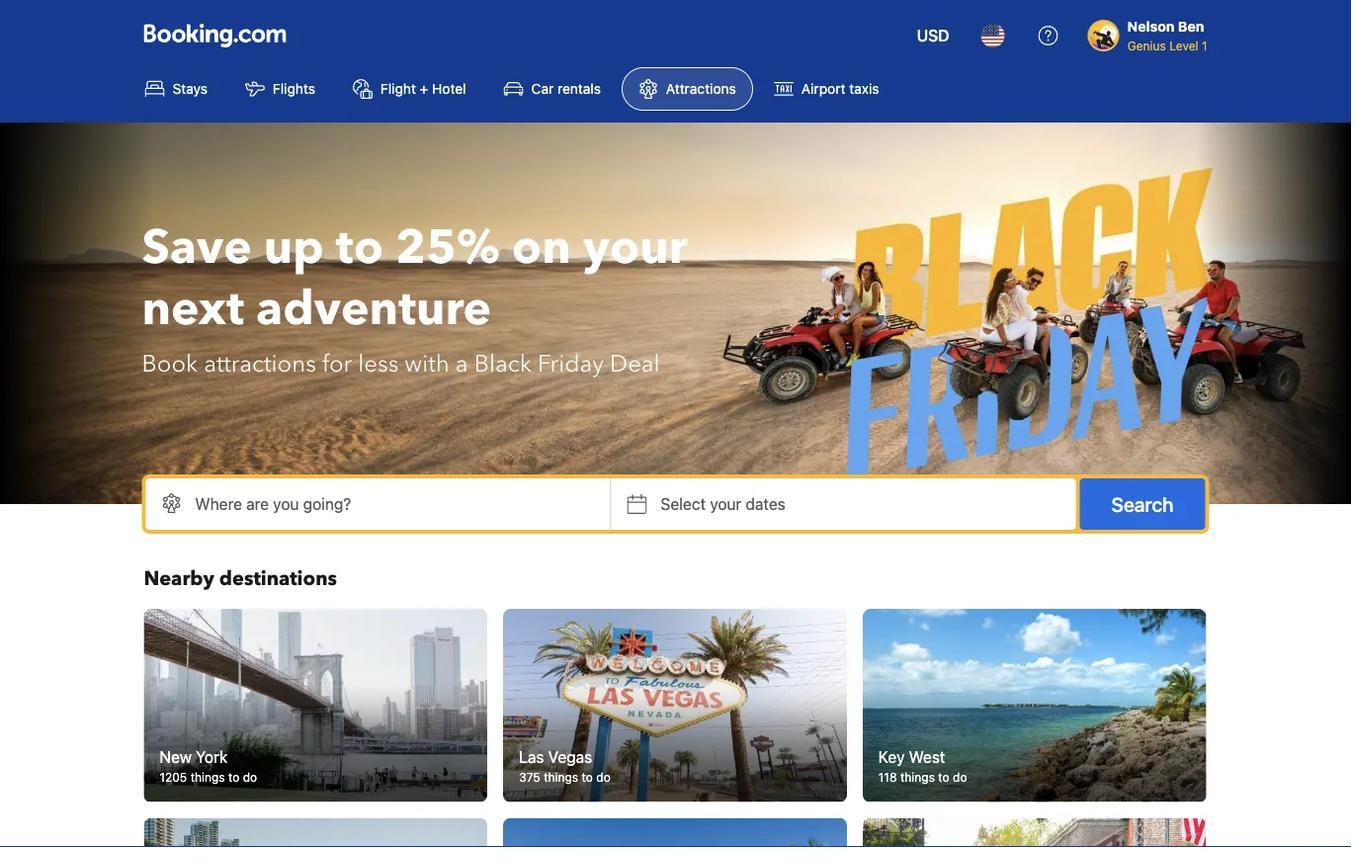 Task type: vqa. For each thing, say whether or not it's contained in the screenshot.
See
no



Task type: describe. For each thing, give the bounding box(es) containing it.
attractions
[[666, 81, 736, 97]]

new york 1205 things to do
[[160, 748, 257, 785]]

york
[[196, 748, 228, 766]]

flight + hotel
[[381, 81, 466, 97]]

hotel
[[432, 81, 466, 97]]

next
[[142, 277, 244, 342]]

deal
[[610, 348, 660, 380]]

key west 118 things to do
[[879, 748, 967, 785]]

black
[[474, 348, 532, 380]]

nearby
[[144, 566, 214, 593]]

for
[[322, 348, 352, 380]]

attractions
[[204, 348, 316, 380]]

usd button
[[905, 12, 962, 59]]

ben
[[1178, 18, 1205, 35]]

to inside save up to 25% on your next adventure book attractions for less with a black friday deal
[[336, 216, 384, 280]]

dates
[[746, 495, 786, 514]]

las vegas image
[[503, 609, 847, 802]]

Where are you going? search field
[[146, 479, 611, 530]]

to for key west
[[939, 771, 950, 785]]

stays
[[173, 81, 208, 97]]

new york image
[[144, 609, 488, 802]]

airport taxis
[[802, 81, 879, 97]]

key west image
[[863, 609, 1207, 802]]

on
[[512, 216, 571, 280]]

level
[[1170, 39, 1199, 52]]

san diego image
[[144, 818, 488, 847]]

new orleans image
[[863, 818, 1207, 847]]

miami image
[[503, 818, 847, 847]]

las vegas 375 things to do
[[519, 748, 611, 785]]

car
[[532, 81, 554, 97]]

genius
[[1128, 39, 1166, 52]]

search
[[1112, 492, 1174, 516]]

save
[[142, 216, 252, 280]]

car rentals
[[532, 81, 601, 97]]

flights link
[[228, 67, 332, 111]]

with
[[405, 348, 450, 380]]

booking.com image
[[144, 24, 286, 47]]

do for york
[[243, 771, 257, 785]]

adventure
[[256, 277, 492, 342]]

do for vegas
[[596, 771, 611, 785]]

west
[[909, 748, 945, 766]]

stays link
[[128, 67, 224, 111]]

car rentals link
[[487, 67, 618, 111]]

friday
[[538, 348, 604, 380]]

taxis
[[850, 81, 879, 97]]



Task type: locate. For each thing, give the bounding box(es) containing it.
up
[[264, 216, 324, 280]]

vegas
[[548, 748, 592, 766]]

to inside key west 118 things to do
[[939, 771, 950, 785]]

airport
[[802, 81, 846, 97]]

less
[[358, 348, 399, 380]]

nearby destinations
[[144, 566, 337, 593]]

things down vegas
[[544, 771, 579, 785]]

1 horizontal spatial do
[[596, 771, 611, 785]]

375
[[519, 771, 541, 785]]

2 horizontal spatial do
[[953, 771, 967, 785]]

your inside save up to 25% on your next adventure book attractions for less with a black friday deal
[[583, 216, 688, 280]]

select your dates
[[661, 495, 786, 514]]

your account menu nelson ben genius level 1 element
[[1088, 9, 1216, 54]]

things inside new york 1205 things to do
[[190, 771, 225, 785]]

your left dates
[[710, 495, 742, 514]]

rentals
[[558, 81, 601, 97]]

1 horizontal spatial things
[[544, 771, 579, 785]]

things
[[190, 771, 225, 785], [544, 771, 579, 785], [901, 771, 935, 785]]

0 vertical spatial your
[[583, 216, 688, 280]]

save up to 25% on your next adventure book attractions for less with a black friday deal
[[142, 216, 688, 380]]

destinations
[[219, 566, 337, 593]]

do inside key west 118 things to do
[[953, 771, 967, 785]]

attractions link
[[622, 67, 753, 111]]

0 horizontal spatial your
[[583, 216, 688, 280]]

1 do from the left
[[243, 771, 257, 785]]

flight
[[381, 81, 416, 97]]

things inside las vegas 375 things to do
[[544, 771, 579, 785]]

to for las vegas
[[582, 771, 593, 785]]

to down vegas
[[582, 771, 593, 785]]

do for west
[[953, 771, 967, 785]]

0 horizontal spatial things
[[190, 771, 225, 785]]

do right 375
[[596, 771, 611, 785]]

25%
[[396, 216, 500, 280]]

airport taxis link
[[757, 67, 896, 111]]

1205
[[160, 771, 187, 785]]

things down the west
[[901, 771, 935, 785]]

flight + hotel link
[[336, 67, 483, 111]]

do
[[243, 771, 257, 785], [596, 771, 611, 785], [953, 771, 967, 785]]

1
[[1202, 39, 1208, 52]]

things down york
[[190, 771, 225, 785]]

1 vertical spatial your
[[710, 495, 742, 514]]

do right 118
[[953, 771, 967, 785]]

to right up in the top of the page
[[336, 216, 384, 280]]

do right 1205
[[243, 771, 257, 785]]

do inside new york 1205 things to do
[[243, 771, 257, 785]]

nelson
[[1128, 18, 1175, 35]]

flights
[[273, 81, 315, 97]]

your right the on
[[583, 216, 688, 280]]

things for vegas
[[544, 771, 579, 785]]

las
[[519, 748, 544, 766]]

to
[[336, 216, 384, 280], [228, 771, 240, 785], [582, 771, 593, 785], [939, 771, 950, 785]]

search button
[[1080, 479, 1206, 530]]

nelson ben genius level 1
[[1128, 18, 1208, 52]]

to right 1205
[[228, 771, 240, 785]]

new
[[160, 748, 192, 766]]

to down the west
[[939, 771, 950, 785]]

2 things from the left
[[544, 771, 579, 785]]

to inside las vegas 375 things to do
[[582, 771, 593, 785]]

2 horizontal spatial things
[[901, 771, 935, 785]]

to inside new york 1205 things to do
[[228, 771, 240, 785]]

things for york
[[190, 771, 225, 785]]

things for west
[[901, 771, 935, 785]]

your
[[583, 216, 688, 280], [710, 495, 742, 514]]

a
[[456, 348, 468, 380]]

+
[[420, 81, 428, 97]]

select
[[661, 495, 706, 514]]

3 do from the left
[[953, 771, 967, 785]]

1 horizontal spatial your
[[710, 495, 742, 514]]

118
[[879, 771, 897, 785]]

2 do from the left
[[596, 771, 611, 785]]

things inside key west 118 things to do
[[901, 771, 935, 785]]

to for new york
[[228, 771, 240, 785]]

key
[[879, 748, 905, 766]]

book
[[142, 348, 198, 380]]

3 things from the left
[[901, 771, 935, 785]]

0 horizontal spatial do
[[243, 771, 257, 785]]

1 things from the left
[[190, 771, 225, 785]]

do inside las vegas 375 things to do
[[596, 771, 611, 785]]

usd
[[917, 26, 950, 45]]



